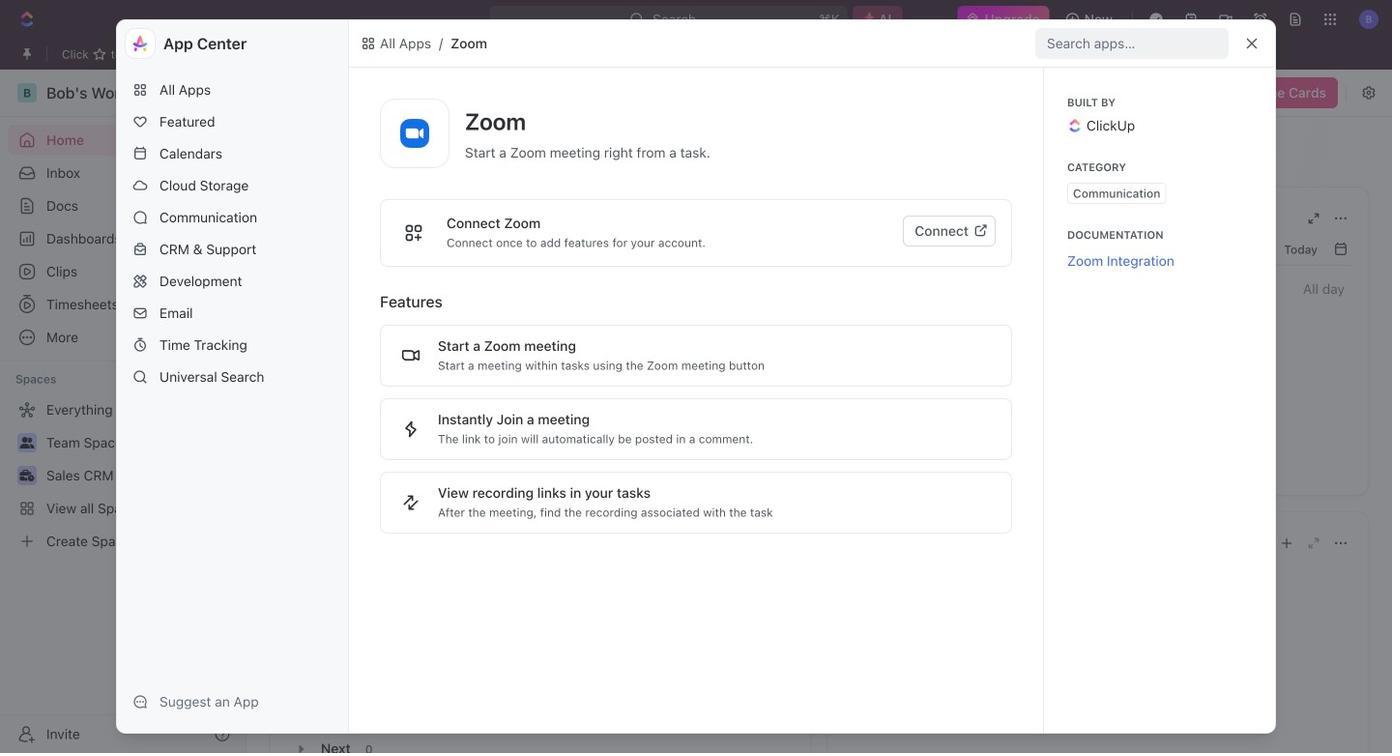 Task type: describe. For each thing, give the bounding box(es) containing it.
tree inside sidebar navigation
[[8, 395, 238, 557]]



Task type: locate. For each thing, give the bounding box(es) containing it.
tree
[[8, 395, 238, 557]]

Search apps… field
[[1047, 32, 1222, 55]]

sidebar navigation
[[0, 70, 247, 753]]

akvyc image
[[361, 36, 376, 51]]

dialog
[[116, 19, 1277, 734]]



Task type: vqa. For each thing, say whether or not it's contained in the screenshot.
tree
yes



